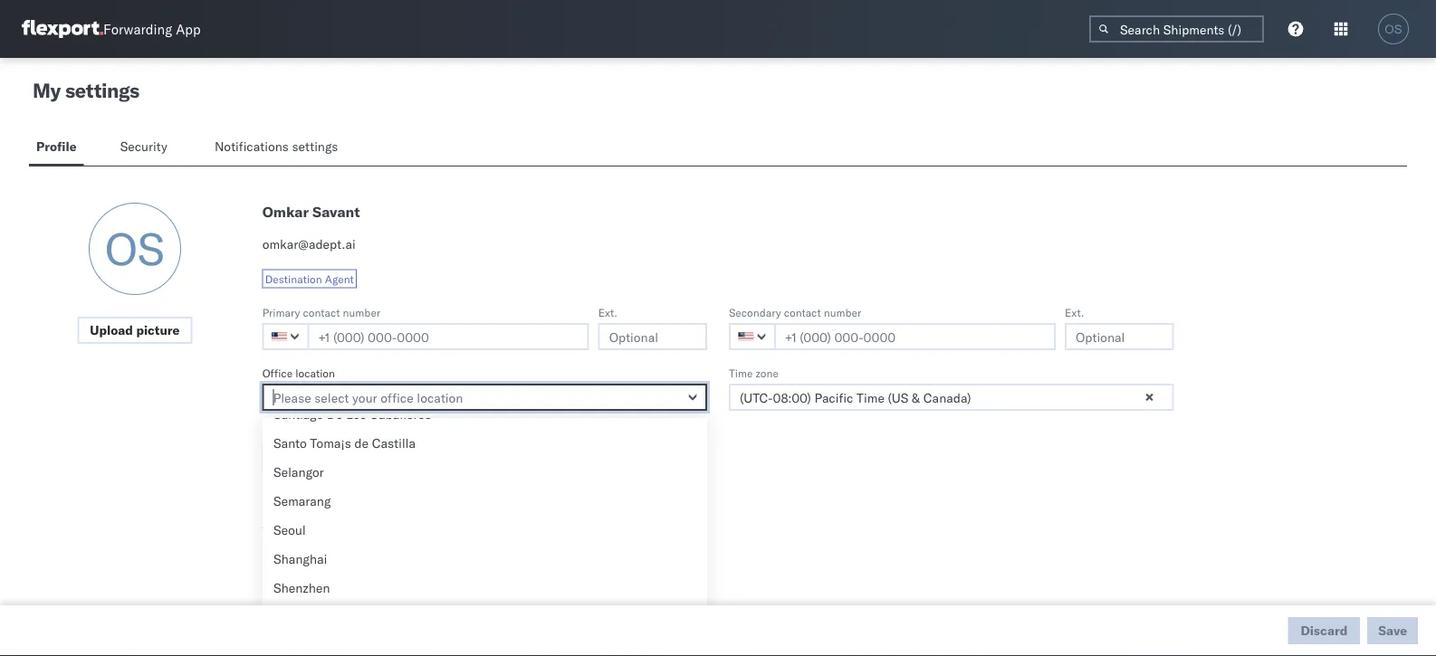 Task type: locate. For each thing, give the bounding box(es) containing it.
job title
[[262, 427, 301, 441]]

settings right my
[[65, 78, 139, 103]]

settings
[[65, 78, 139, 103], [292, 139, 338, 154]]

office down united states text field
[[262, 366, 293, 380]]

+1 (000) 000-0000 telephone field
[[308, 323, 589, 351]]

1 vertical spatial settings
[[292, 139, 338, 154]]

security
[[120, 139, 167, 154]]

+1 (000) 000-0000 telephone field
[[774, 323, 1056, 351]]

office
[[262, 366, 293, 380], [302, 515, 337, 530]]

settings inside 'button'
[[292, 139, 338, 154]]

1 optional telephone field from the left
[[598, 323, 707, 351]]

0 horizontal spatial contact
[[303, 306, 340, 319]]

in
[[477, 537, 487, 550]]

office up will
[[302, 515, 337, 530]]

0 horizontal spatial office
[[262, 366, 293, 380]]

agent
[[325, 272, 354, 286]]

2 number from the left
[[824, 306, 862, 319]]

contact for primary
[[303, 306, 340, 319]]

number for secondary contact number
[[824, 306, 862, 319]]

castilla
[[372, 436, 416, 452]]

number
[[343, 306, 381, 319], [824, 306, 862, 319]]

settings for notifications settings
[[292, 139, 338, 154]]

settings right notifications
[[292, 139, 338, 154]]

number for primary contact number
[[343, 306, 381, 319]]

shanghai
[[274, 552, 327, 568]]

contact
[[303, 306, 340, 319], [784, 306, 821, 319]]

settings for my settings
[[65, 78, 139, 103]]

1 ext. from the left
[[598, 306, 618, 319]]

os
[[1385, 22, 1403, 36], [105, 221, 165, 277]]

1 horizontal spatial office
[[302, 515, 337, 530]]

1 horizontal spatial optional telephone field
[[1065, 323, 1174, 351]]

will
[[317, 537, 334, 550]]

Optional telephone field
[[598, 323, 707, 351], [1065, 323, 1174, 351]]

0 horizontal spatial optional telephone field
[[598, 323, 707, 351]]

1 horizontal spatial contact
[[784, 306, 821, 319]]

shown
[[352, 537, 384, 550]]

number up +1 (000) 000-0000 telephone field
[[824, 306, 862, 319]]

location
[[295, 366, 335, 380]]

1 vertical spatial office
[[302, 515, 337, 530]]

0 horizontal spatial ext.
[[598, 306, 618, 319]]

secondary
[[729, 306, 781, 319]]

0 horizontal spatial settings
[[65, 78, 139, 103]]

contact right secondary
[[784, 306, 821, 319]]

os inside os button
[[1385, 22, 1403, 36]]

1 contact from the left
[[303, 306, 340, 319]]

ext. for secondary contact number
[[1065, 306, 1085, 319]]

upload
[[90, 322, 133, 338]]

2 contact from the left
[[784, 306, 821, 319]]

time
[[729, 366, 753, 380]]

optional telephone field for secondary contact number
[[1065, 323, 1174, 351]]

forwarding app
[[103, 20, 201, 38]]

savant
[[313, 203, 360, 221]]

1 horizontal spatial number
[[824, 306, 862, 319]]

next
[[387, 537, 408, 550]]

1 number from the left
[[343, 306, 381, 319]]

1 horizontal spatial ext.
[[1065, 306, 1085, 319]]

your
[[423, 537, 445, 550]]

2 ext. from the left
[[1065, 306, 1085, 319]]

office location
[[262, 366, 335, 380]]

0 vertical spatial settings
[[65, 78, 139, 103]]

number down agent
[[343, 306, 381, 319]]

job
[[262, 427, 279, 441]]

contact down "destination agent"
[[303, 306, 340, 319]]

1 horizontal spatial settings
[[292, 139, 338, 154]]

profile
[[36, 139, 77, 154]]

2 optional telephone field from the left
[[1065, 323, 1174, 351]]

app
[[176, 20, 201, 38]]

semarang
[[274, 494, 331, 510]]

omkar savant
[[262, 203, 360, 221]]

1 horizontal spatial os
[[1385, 22, 1403, 36]]

0 horizontal spatial number
[[343, 306, 381, 319]]

of
[[287, 515, 298, 530]]

messages.
[[508, 537, 560, 550]]

0 horizontal spatial os
[[105, 221, 165, 277]]

ext.
[[598, 306, 618, 319], [1065, 306, 1085, 319]]

de
[[355, 436, 369, 452]]

out of office the status will be shown next to your name in the messages.
[[262, 515, 560, 550]]

toma¡s
[[310, 436, 351, 452]]

0 vertical spatial os
[[1385, 22, 1403, 36]]

os button
[[1373, 8, 1415, 50]]



Task type: vqa. For each thing, say whether or not it's contained in the screenshot.
1:59 AM CST, Dec 14, 2022 to the top
no



Task type: describe. For each thing, give the bounding box(es) containing it.
forwarding
[[103, 20, 172, 38]]

destination agent
[[265, 272, 354, 286]]

caballeros
[[370, 407, 431, 423]]

to
[[411, 537, 420, 550]]

notifications settings button
[[207, 130, 353, 166]]

primary contact number
[[262, 306, 381, 319]]

Job title text field
[[262, 445, 707, 472]]

time zone
[[729, 366, 779, 380]]

status
[[262, 488, 294, 501]]

out
[[262, 515, 283, 530]]

notifications
[[215, 139, 289, 154]]

contact for secondary
[[784, 306, 821, 319]]

shenzhen
[[274, 581, 330, 596]]

Please select your office location text field
[[262, 384, 707, 411]]

the
[[262, 537, 281, 550]]

primary
[[262, 306, 300, 319]]

my
[[33, 78, 61, 103]]

status
[[284, 537, 314, 550]]

my settings
[[33, 78, 139, 103]]

0 vertical spatial office
[[262, 366, 293, 380]]

Search Shipments (/) text field
[[1090, 15, 1265, 43]]

ext. for primary contact number
[[598, 306, 618, 319]]

los
[[346, 407, 366, 423]]

security button
[[113, 130, 178, 166]]

United States text field
[[262, 323, 309, 351]]

omkar@adept.ai
[[262, 236, 356, 252]]

profile button
[[29, 130, 84, 166]]

name
[[447, 537, 475, 550]]

santiago
[[274, 407, 324, 423]]

omkar
[[262, 203, 309, 221]]

(UTC-08:00) Pacific Time (US & Canada) text field
[[729, 384, 1174, 411]]

be
[[337, 537, 349, 550]]

upload picture button
[[77, 317, 192, 344]]

office inside the out of office the status will be shown next to your name in the messages.
[[302, 515, 337, 530]]

zone
[[756, 366, 779, 380]]

secondary contact number
[[729, 306, 862, 319]]

santo
[[274, 436, 307, 452]]

title
[[282, 427, 301, 441]]

upload picture
[[90, 322, 180, 338]]

picture
[[136, 322, 180, 338]]

1 vertical spatial os
[[105, 221, 165, 277]]

flexport. image
[[22, 20, 103, 38]]

United States text field
[[729, 323, 776, 351]]

selangor
[[274, 465, 324, 481]]

the
[[489, 537, 505, 550]]

destination
[[265, 272, 322, 286]]

santiago de los caballeros
[[274, 407, 431, 423]]

de
[[327, 407, 343, 423]]

santo toma¡s de castilla
[[274, 436, 416, 452]]

seoul
[[274, 523, 306, 539]]

notifications settings
[[215, 139, 338, 154]]

optional telephone field for primary contact number
[[598, 323, 707, 351]]

forwarding app link
[[22, 20, 201, 38]]



